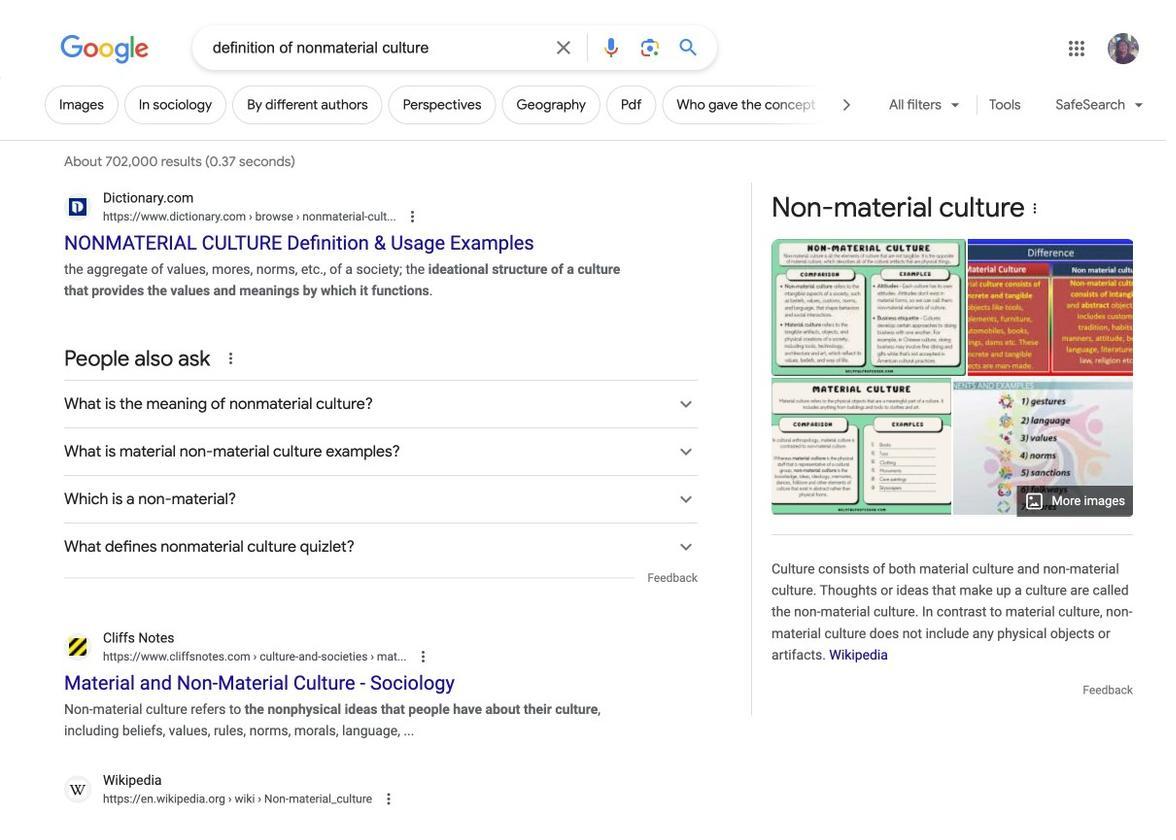 Task type: vqa. For each thing, say whether or not it's contained in the screenshot.
the right Cheapest
no



Task type: describe. For each thing, give the bounding box(es) containing it.
search by voice image
[[600, 36, 623, 59]]

51 material culture examples (2024) image
[[765, 378, 958, 515]]

0 vertical spatial about this result image
[[414, 646, 453, 667]]

helpfulprofessor.com/wp content/uploads/2023/02/no... image
[[772, 239, 966, 376]]

non-material culture | definition, components & examples ... image
[[921, 378, 1166, 515]]

1 vertical spatial about this result image
[[380, 789, 419, 810]]



Task type: locate. For each thing, give the bounding box(es) containing it.
google image
[[60, 35, 150, 64]]

about this result image
[[414, 646, 453, 667], [380, 789, 419, 810]]

heading
[[772, 192, 1025, 224]]

about this result image
[[404, 206, 443, 227]]

Search text field
[[213, 37, 540, 61]]

difference between material culture and non material culture image
[[929, 239, 1166, 376]]

None text field
[[103, 208, 396, 225], [246, 210, 396, 224], [103, 648, 407, 666], [250, 650, 407, 664], [103, 791, 372, 808], [103, 208, 396, 225], [246, 210, 396, 224], [103, 648, 407, 666], [250, 650, 407, 664], [103, 791, 372, 808]]

search by image image
[[639, 36, 662, 59]]

more options image
[[1025, 199, 1045, 218], [1027, 201, 1043, 216]]

None text field
[[225, 793, 372, 806]]

None search field
[[0, 24, 717, 70]]



